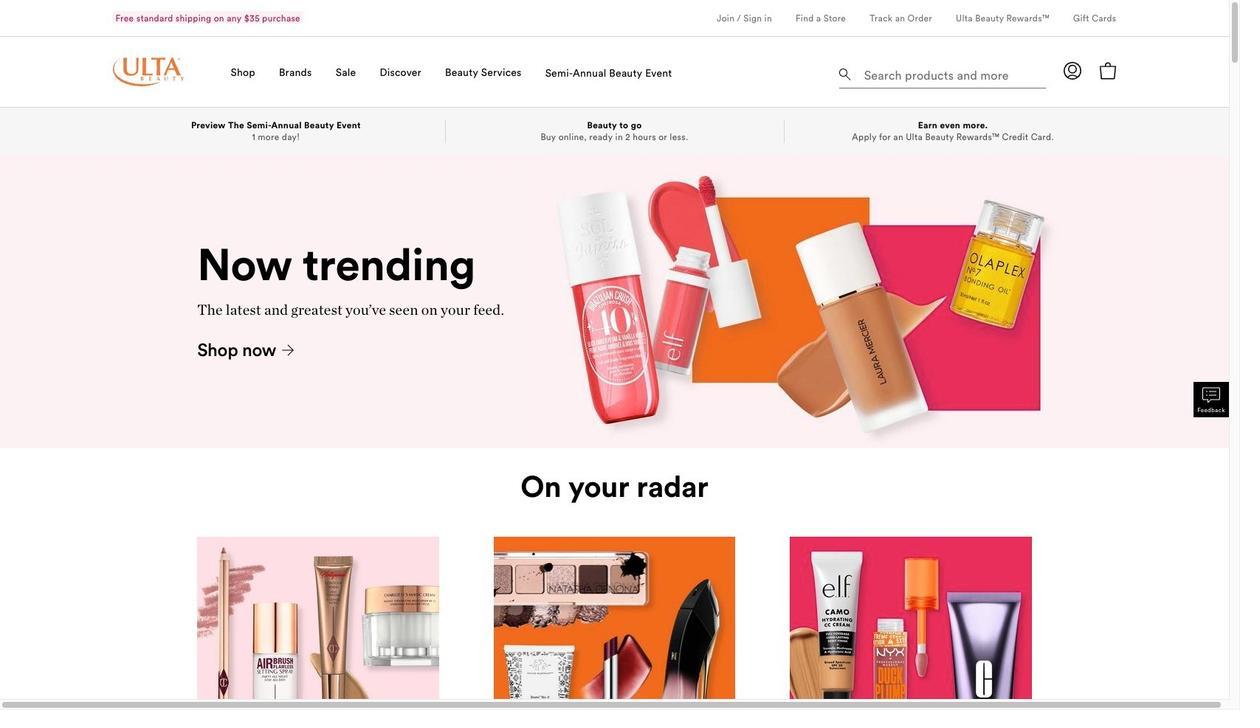 Task type: describe. For each thing, give the bounding box(es) containing it.
log in to your ulta account image
[[1063, 62, 1081, 79]]

Search products and more search field
[[863, 59, 1041, 85]]

0 items in bag image
[[1099, 62, 1117, 80]]



Task type: locate. For each thing, give the bounding box(es) containing it.
None search field
[[839, 56, 1046, 92]]

now trending the latest and greatest you've seen on your feed. image
[[536, 155, 1146, 449]]



Task type: vqa. For each thing, say whether or not it's contained in the screenshot.
"0 Items in Bag" image
yes



